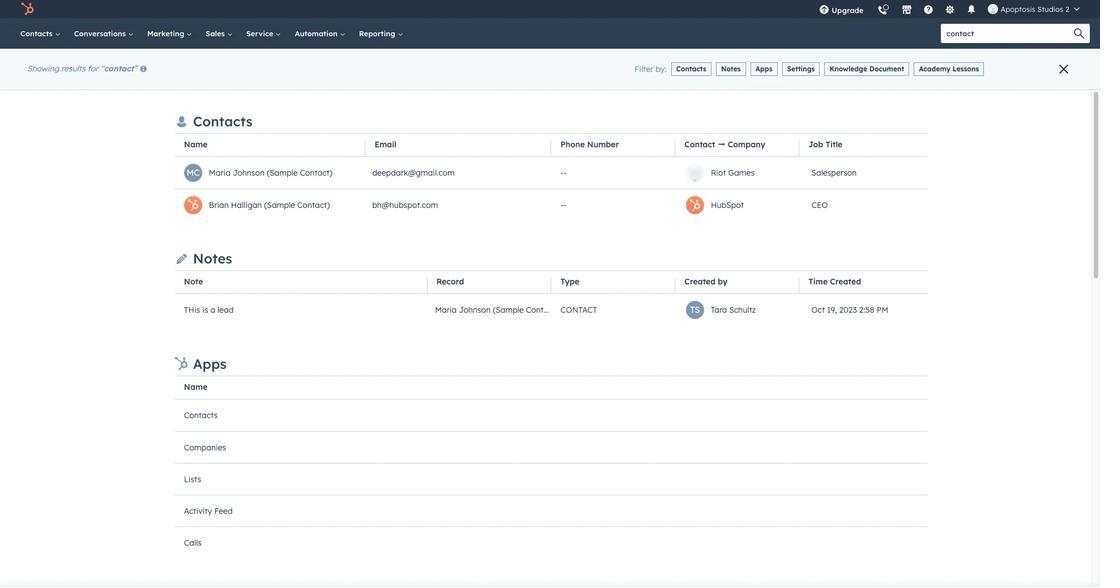 Task type: locate. For each thing, give the bounding box(es) containing it.
calling icon button
[[873, 1, 893, 18]]

contacts up g popup button
[[18, 64, 53, 74]]

more
[[220, 175, 236, 183]]

conversations
[[74, 29, 128, 38]]

marketing
[[147, 29, 186, 38]]

from left offline at the top left of the page
[[400, 190, 418, 200]]

1 horizontal spatial from
[[479, 190, 497, 200]]

filter for filter by:
[[286, 163, 305, 173]]

marketplaces image
[[902, 5, 913, 15]]

contacts link up g popup button
[[9, 64, 53, 74]]

reporting
[[359, 29, 398, 38]]

contacts link
[[14, 18, 67, 49], [9, 64, 53, 74]]

apoptosis studios 2 button
[[982, 0, 1087, 18]]

1 from from the left
[[400, 190, 418, 200]]

1 vertical spatial navigation
[[284, 120, 569, 147]]

ui
[[519, 190, 528, 200]]

feed
[[275, 86, 1089, 224]]

some activities may be collapsed to hide extra information. these buttons are used to expand or collapse the activities. image
[[1061, 105, 1066, 109]]

calls button
[[429, 120, 469, 147]]

0 vertical spatial contacts
[[20, 29, 55, 38]]

filter
[[286, 163, 305, 173], [324, 163, 344, 173]]

from left crm
[[479, 190, 497, 200]]

0 horizontal spatial from
[[400, 190, 418, 200]]

filter left by:
[[286, 163, 305, 173]]

navigation up search activities search field
[[284, 58, 420, 86]]

1 vertical spatial contacts link
[[9, 64, 53, 74]]

created
[[369, 190, 398, 200]]

filter right by:
[[324, 163, 344, 173]]

menu containing apoptosis studios 2
[[813, 0, 1087, 22]]

contacts
[[20, 29, 55, 38], [18, 64, 53, 74]]

navigation containing activity
[[284, 120, 569, 147]]

2
[[1066, 5, 1070, 14]]

meetings button
[[512, 120, 569, 147]]

help image
[[924, 5, 934, 15]]

2 from from the left
[[479, 190, 497, 200]]

apoptosis
[[1001, 5, 1036, 14]]

notes
[[348, 128, 370, 138]]

feed containing activity
[[275, 86, 1089, 224]]

0 horizontal spatial filter
[[286, 163, 305, 173]]

2 filter from the left
[[324, 163, 344, 173]]

1 filter from the left
[[286, 163, 305, 173]]

2 navigation from the top
[[284, 120, 569, 147]]

navigation
[[284, 58, 420, 86], [284, 120, 569, 147]]

sales link
[[199, 18, 240, 49]]

navigation up all
[[284, 120, 569, 147]]

all users button
[[416, 156, 472, 179]]

contacts down hubspot link
[[20, 29, 55, 38]]

emails button
[[382, 120, 429, 147]]

from
[[400, 190, 418, 200], [479, 190, 497, 200]]

calls
[[440, 128, 458, 138]]

search button
[[1069, 24, 1090, 43]]

notifications button
[[962, 0, 982, 18]]

all
[[423, 163, 433, 173]]

1 vertical spatial contacts
[[18, 64, 53, 74]]

filter by:
[[286, 163, 318, 173]]

sales
[[206, 29, 227, 38]]

service
[[246, 29, 276, 38]]

by:
[[307, 163, 318, 173]]

offline
[[420, 190, 445, 200]]

Search HubSpot search field
[[941, 24, 1080, 43]]

service link
[[240, 18, 288, 49]]

settings link
[[939, 0, 962, 18]]

(7/28)
[[379, 163, 402, 173]]

tara schultz image
[[988, 4, 999, 14]]

activity button
[[284, 120, 337, 147]]

reporting link
[[352, 18, 410, 49]]

0 vertical spatial contacts link
[[14, 18, 67, 49]]

contacts link down hubspot link
[[14, 18, 67, 49]]

0 vertical spatial navigation
[[284, 58, 420, 86]]

activity
[[296, 128, 325, 138]]

marketing link
[[140, 18, 199, 49]]

menu
[[813, 0, 1087, 22]]

1 horizontal spatial filter
[[324, 163, 344, 173]]

1 navigation from the top
[[284, 58, 420, 86]]



Task type: vqa. For each thing, say whether or not it's contained in the screenshot.
notifications popup button
yes



Task type: describe. For each thing, give the bounding box(es) containing it.
tasks
[[480, 128, 501, 138]]

filter for filter activity (7/28)
[[324, 163, 344, 173]]

this contact was created from offline sources from crm ui
[[305, 190, 528, 200]]

activity
[[347, 163, 377, 173]]

navigation inside feed
[[284, 120, 569, 147]]

calling icon image
[[878, 6, 888, 16]]

this
[[305, 190, 319, 200]]

apoptosis studios 2
[[1001, 5, 1070, 14]]

sources
[[447, 190, 477, 200]]

upgrade image
[[820, 5, 830, 15]]

hubspot image
[[20, 2, 34, 16]]

gawain1@gmail.com
[[57, 90, 190, 107]]

all users
[[423, 163, 457, 173]]

notes button
[[337, 120, 382, 147]]

upgrade
[[832, 6, 864, 15]]

automation link
[[288, 18, 352, 49]]

emails
[[393, 128, 417, 138]]

conversations link
[[67, 18, 140, 49]]

g button
[[9, 90, 50, 134]]

meetings
[[523, 128, 557, 138]]

whatsapp image
[[187, 155, 197, 165]]

Search activities search field
[[284, 95, 389, 117]]

whatsapp
[[176, 175, 209, 183]]

help button
[[919, 0, 939, 18]]

filter activity (7/28)
[[324, 163, 402, 173]]

settings image
[[945, 5, 956, 15]]

studios
[[1038, 5, 1064, 14]]

more image
[[223, 155, 233, 165]]

search image
[[1074, 28, 1085, 39]]

automation
[[295, 29, 340, 38]]

notifications image
[[967, 5, 977, 15]]

users
[[436, 163, 457, 173]]

contact
[[322, 190, 350, 200]]

crm
[[499, 190, 517, 200]]

marketplaces button
[[896, 0, 919, 18]]

hubspot link
[[14, 2, 42, 16]]

tasks button
[[469, 120, 512, 147]]

was
[[352, 190, 367, 200]]



